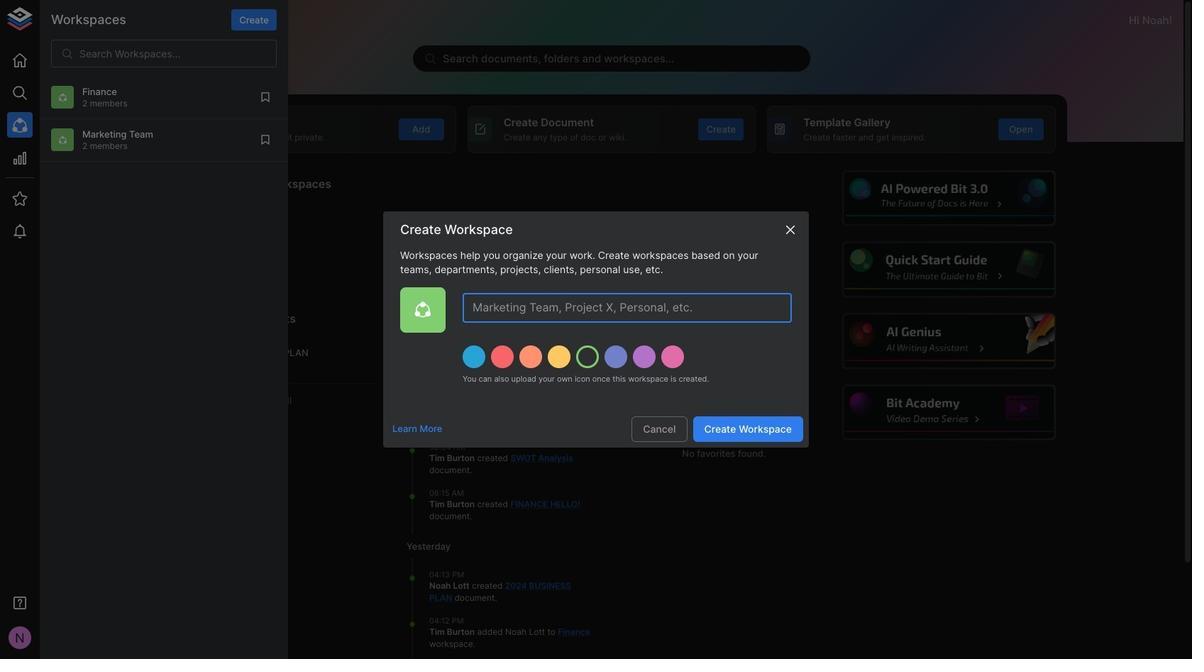 Task type: locate. For each thing, give the bounding box(es) containing it.
bookmark image
[[259, 91, 272, 104], [259, 134, 272, 147]]

dialog
[[383, 212, 809, 448]]

0 vertical spatial bookmark image
[[259, 91, 272, 104]]

help image
[[843, 170, 1056, 226], [843, 242, 1056, 298], [843, 313, 1056, 370], [843, 385, 1056, 441]]

2 bookmark image from the top
[[259, 134, 272, 147]]

1 help image from the top
[[843, 170, 1056, 226]]

2 help image from the top
[[843, 242, 1056, 298]]

1 vertical spatial bookmark image
[[259, 134, 272, 147]]

Marketing Team, Project X, Personal, etc. text field
[[463, 293, 792, 323]]



Task type: vqa. For each thing, say whether or not it's contained in the screenshot.
the topmost Bookmark image
yes



Task type: describe. For each thing, give the bounding box(es) containing it.
1 bookmark image from the top
[[259, 91, 272, 104]]

3 help image from the top
[[843, 313, 1056, 370]]

4 help image from the top
[[843, 385, 1056, 441]]

Search Workspaces... text field
[[80, 40, 277, 68]]



